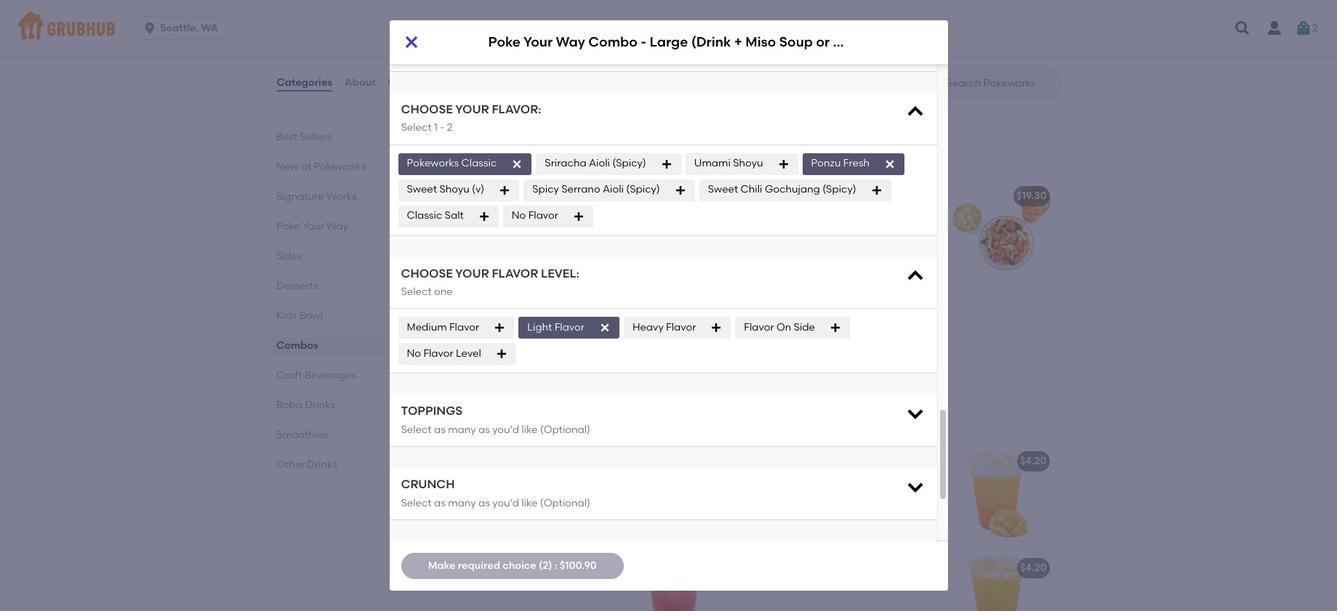 Task type: vqa. For each thing, say whether or not it's contained in the screenshot.
Flavor On Side svg icon
yes



Task type: describe. For each thing, give the bounding box(es) containing it.
as down toppings
[[434, 424, 446, 436]]

svg image for sweet shoyu (v)
[[499, 185, 511, 196]]

1 horizontal spatial miso
[[619, 297, 642, 309]]

1 vertical spatial classic
[[462, 157, 497, 170]]

1 vertical spatial poke your way combo - large (drink + miso soup or kettle chips)
[[424, 297, 750, 309]]

gochujang
[[765, 184, 820, 196]]

signature works combo (drink + miso soup or kettle chips) image
[[621, 181, 730, 275]]

pokeworks inside the chicken or tofu with white rice, sweet corn, mandarin orange, edamame, surimi salad, wonton crisps, and pokeworks classic
[[480, 96, 532, 109]]

seaweed
[[432, 46, 478, 58]]

new at pokeworks
[[276, 161, 366, 173]]

1 vertical spatial miso
[[589, 190, 613, 202]]

surimi
[[481, 82, 511, 94]]

$22.65
[[689, 297, 721, 309]]

svg image inside seattle, wa button
[[143, 21, 157, 36]]

required
[[458, 560, 500, 572]]

0 horizontal spatial craft beverages
[[276, 370, 356, 382]]

light
[[528, 322, 552, 334]]

peppers
[[655, 46, 696, 58]]

choose for choose your flavor:
[[401, 102, 453, 116]]

salad,
[[513, 82, 543, 94]]

1 vertical spatial beverages
[[457, 412, 538, 430]]

(spicy) up 'spicy serrano aioli (spicy)'
[[613, 157, 647, 170]]

hijiki
[[407, 46, 430, 58]]

other drinks
[[276, 459, 337, 471]]

at
[[301, 161, 311, 173]]

poke your way
[[276, 220, 348, 233]]

0 vertical spatial poke
[[488, 34, 521, 51]]

lemonade for lilikoi lemonade
[[455, 456, 509, 468]]

Search Pokeworks search field
[[945, 76, 1057, 90]]

1
[[434, 122, 438, 134]]

medium
[[407, 322, 447, 334]]

flavor left on
[[744, 322, 774, 334]]

on
[[777, 322, 792, 334]]

svg image for spicy serrano aioli (spicy)
[[675, 185, 687, 196]]

+ left chili
[[718, 190, 724, 202]]

works for signature works
[[326, 191, 356, 203]]

1 vertical spatial large
[[547, 297, 576, 309]]

classic inside the chicken or tofu with white rice, sweet corn, mandarin orange, edamame, surimi salad, wonton crisps, and pokeworks classic
[[535, 96, 570, 109]]

mix-
[[792, 225, 814, 238]]

1 horizontal spatial craft
[[413, 412, 453, 430]]

sriracha aioli (spicy)
[[545, 157, 647, 170]]

+ down sriracha aioli (spicy)
[[581, 190, 587, 202]]

no for no flavor
[[512, 210, 526, 222]]

seattle, wa
[[160, 22, 218, 34]]

kids
[[276, 310, 297, 322]]

0 vertical spatial poke your way combo - large (drink + miso soup or kettle chips)
[[488, 34, 918, 51]]

your for flavor
[[456, 267, 489, 281]]

0 horizontal spatial your
[[302, 220, 324, 233]]

classic salt
[[407, 210, 464, 222]]

2 vertical spatial chips)
[[717, 297, 750, 309]]

choose for choose your flavor level:
[[401, 267, 453, 281]]

lilikoi
[[424, 456, 453, 468]]

your inside the three proteins with your choice of mix ins, toppings, and flavor.
[[521, 318, 542, 330]]

$7.80 +
[[693, 31, 724, 44]]

2 vertical spatial (drink
[[578, 297, 608, 309]]

0 vertical spatial aioli
[[589, 157, 610, 170]]

1 vertical spatial chips)
[[687, 190, 720, 202]]

choose your flavor level: select one
[[401, 267, 580, 298]]

your inside mix up to 2 proteins with your choice of base, mix-ins, toppings, and flavor.
[[871, 211, 893, 223]]

$4.20 for lilikoi lemonade
[[1021, 456, 1047, 468]]

mango lemonade
[[750, 456, 841, 468]]

(spicy) for sweet chili gochujang (spicy)
[[823, 184, 857, 196]]

$4.20 for strawberry lemonade
[[1021, 563, 1047, 575]]

cilantro
[[526, 46, 566, 58]]

proteins inside the three proteins with your choice of mix ins, toppings, and flavor.
[[455, 318, 495, 330]]

svg image for umami shoyu
[[778, 158, 790, 170]]

mix up to 2 proteins with your choice of base, mix-ins, toppings, and flavor.
[[750, 211, 928, 253]]

0 vertical spatial your
[[524, 34, 553, 51]]

sides
[[276, 250, 302, 263]]

you'd for toppings
[[493, 424, 519, 436]]

spicy serrano aioli (spicy)
[[533, 184, 660, 196]]

1 horizontal spatial craft beverages
[[413, 412, 538, 430]]

kale
[[458, 19, 479, 32]]

three proteins with your choice of mix ins, toppings, and flavor.
[[424, 318, 590, 345]]

2 inside button
[[1313, 22, 1319, 34]]

strawberry lemonade
[[424, 563, 536, 575]]

signature works combo (drink + miso soup or kettle chips)
[[424, 190, 720, 202]]

lemonade for mango lemonade
[[788, 456, 841, 468]]

to
[[785, 211, 795, 223]]

ponzu
[[812, 157, 841, 170]]

+ right pineapple at the top
[[718, 31, 724, 44]]

salt
[[445, 210, 464, 222]]

mandarin orange
[[527, 19, 615, 32]]

strawberry lemonade button
[[416, 553, 730, 612]]

bowl
[[299, 310, 323, 322]]

pineapple
[[663, 19, 713, 32]]

light flavor
[[528, 322, 585, 334]]

rice,
[[554, 52, 575, 64]]

make required choice (2) : $100.90
[[428, 560, 597, 572]]

other
[[276, 459, 305, 471]]

$100.90
[[560, 560, 597, 572]]

as up lilikoi lemonade
[[479, 424, 490, 436]]

1 vertical spatial kettle
[[656, 190, 685, 202]]

three
[[424, 318, 453, 330]]

ponzu fresh
[[812, 157, 870, 170]]

(v)
[[472, 184, 485, 196]]

+ right $7.80 +
[[735, 34, 743, 51]]

1 vertical spatial combo
[[509, 190, 546, 202]]

wa
[[201, 22, 218, 34]]

with inside the three proteins with your choice of mix ins, toppings, and flavor.
[[498, 318, 518, 330]]

0 horizontal spatial beverages
[[304, 370, 356, 382]]

select inside the choose your flavor level: select one
[[401, 286, 432, 298]]

1 vertical spatial (drink
[[548, 190, 579, 202]]

kids bowl
[[276, 310, 323, 322]]

toppings
[[401, 405, 463, 419]]

0 vertical spatial -
[[641, 34, 647, 51]]

boba
[[276, 399, 302, 412]]

2 vertical spatial combo
[[500, 297, 538, 309]]

best
[[276, 131, 297, 143]]

lilikoi lemonade
[[424, 456, 509, 468]]

orange,
[[534, 67, 573, 79]]

$7.80
[[693, 31, 718, 44]]

1 vertical spatial serrano
[[562, 184, 601, 196]]

many for crunch
[[448, 497, 476, 510]]

1 horizontal spatial kettle
[[685, 297, 715, 309]]

1 horizontal spatial serrano
[[614, 46, 653, 58]]

0 vertical spatial chips)
[[875, 34, 918, 51]]

white
[[525, 52, 552, 64]]

2 button
[[1296, 15, 1319, 41]]

smoothies
[[276, 429, 328, 442]]

2 vertical spatial poke
[[424, 297, 449, 309]]

(2)
[[539, 560, 553, 572]]

flavor for medium flavor
[[450, 322, 480, 334]]

poke your way combo - regular (drink + miso soup or kettle chips) image
[[947, 181, 1056, 275]]

up
[[769, 211, 782, 223]]

choice inside the three proteins with your choice of mix ins, toppings, and flavor.
[[545, 318, 578, 330]]

wonton
[[546, 82, 583, 94]]

flavor on side
[[744, 322, 816, 334]]

1 vertical spatial way
[[326, 220, 348, 233]]

flavor for no flavor
[[529, 210, 559, 222]]

heavy
[[633, 322, 664, 334]]

sriracha
[[545, 157, 587, 170]]

choice inside mix up to 2 proteins with your choice of base, mix-ins, toppings, and flavor.
[[895, 211, 928, 223]]

lilikoi lemonade image
[[621, 446, 730, 541]]

- inside choose your flavor: select 1 - 2
[[440, 122, 445, 134]]

0 vertical spatial combos
[[413, 146, 477, 165]]

like for crunch
[[522, 497, 538, 510]]

1 vertical spatial combos
[[276, 340, 318, 352]]

heavy flavor
[[633, 322, 696, 334]]

sweet chili gochujang (spicy)
[[708, 184, 857, 196]]

proteins inside mix up to 2 proteins with your choice of base, mix-ins, toppings, and flavor.
[[805, 211, 845, 223]]

crisps,
[[424, 96, 456, 109]]

(optional) for crunch
[[540, 497, 591, 510]]

boba drinks
[[276, 399, 335, 412]]

$19.30 +
[[688, 190, 724, 202]]

$19.30 for $19.30 +
[[688, 190, 718, 202]]

select inside the crunch select as many as you'd like (optional)
[[401, 497, 432, 510]]

search icon image
[[924, 74, 941, 92]]

no flavor level
[[407, 348, 481, 360]]

signature for signature works combo (drink + miso soup or kettle chips)
[[424, 190, 473, 202]]

2 horizontal spatial soup
[[780, 34, 813, 51]]

no flavor
[[512, 210, 559, 222]]

flavor for no flavor level
[[424, 348, 454, 360]]

categories
[[277, 76, 333, 89]]



Task type: locate. For each thing, give the bounding box(es) containing it.
choose inside the choose your flavor level: select one
[[401, 267, 453, 281]]

flavor for heavy flavor
[[666, 322, 696, 334]]

or
[[817, 34, 830, 51], [467, 52, 477, 64], [643, 190, 653, 202], [673, 297, 683, 309]]

beverages up boba drinks
[[304, 370, 356, 382]]

- up the light
[[540, 297, 544, 309]]

0 horizontal spatial choice
[[503, 560, 537, 572]]

$19.30 for $19.30
[[1017, 190, 1047, 202]]

1 vertical spatial of
[[581, 318, 590, 330]]

0 vertical spatial combo
[[589, 34, 638, 51]]

strawberry lemonade image
[[621, 553, 730, 612]]

categories button
[[276, 57, 333, 109]]

spicy
[[533, 184, 559, 196]]

svg image for no flavor level
[[496, 349, 508, 360]]

3 select from the top
[[401, 424, 432, 436]]

2 horizontal spatial your
[[524, 34, 553, 51]]

flavor
[[492, 267, 538, 281]]

toppings select as many as you'd like (optional)
[[401, 405, 591, 436]]

many down crunch
[[448, 497, 476, 510]]

4 select from the top
[[401, 497, 432, 510]]

1 horizontal spatial proteins
[[805, 211, 845, 223]]

drinks for boba drinks
[[305, 399, 335, 412]]

-
[[641, 34, 647, 51], [440, 122, 445, 134], [540, 297, 544, 309]]

mango for mango
[[761, 19, 796, 32]]

lemonade
[[455, 456, 509, 468], [788, 456, 841, 468], [482, 563, 536, 575]]

sweet for sweet shoyu (v)
[[407, 184, 437, 196]]

shoyu left (v)
[[440, 184, 470, 196]]

0 vertical spatial mango
[[761, 19, 796, 32]]

(drink
[[692, 34, 731, 51], [548, 190, 579, 202], [578, 297, 608, 309]]

1 vertical spatial craft
[[413, 412, 453, 430]]

0 vertical spatial way
[[556, 34, 586, 51]]

serrano peppers
[[614, 46, 696, 58]]

0 vertical spatial soup
[[780, 34, 813, 51]]

lemonade inside button
[[482, 563, 536, 575]]

sweet up classic salt
[[407, 184, 437, 196]]

your for flavor:
[[456, 102, 489, 116]]

(optional)
[[540, 424, 591, 436], [540, 497, 591, 510]]

of inside mix up to 2 proteins with your choice of base, mix-ins, toppings, and flavor.
[[750, 225, 760, 238]]

your inside choose your flavor: select 1 - 2
[[456, 102, 489, 116]]

pokeworks down surimi
[[480, 96, 532, 109]]

1 you'd from the top
[[493, 424, 519, 436]]

choose
[[401, 102, 453, 116], [401, 267, 453, 281]]

with down 'fresh'
[[848, 211, 869, 223]]

you'd
[[493, 424, 519, 436], [493, 497, 519, 510]]

your inside the choose your flavor level: select one
[[456, 267, 489, 281]]

1 vertical spatial no
[[407, 348, 421, 360]]

like up make required choice (2) : $100.90
[[522, 497, 538, 510]]

serrano
[[614, 46, 653, 58], [562, 184, 601, 196]]

:
[[555, 560, 558, 572]]

flavor right heavy
[[666, 322, 696, 334]]

- right '1'
[[440, 122, 445, 134]]

shoyu for sweet
[[440, 184, 470, 196]]

0 vertical spatial large
[[650, 34, 688, 51]]

1 $19.30 from the left
[[688, 190, 718, 202]]

0 horizontal spatial no
[[407, 348, 421, 360]]

1 vertical spatial -
[[440, 122, 445, 134]]

0 horizontal spatial -
[[440, 122, 445, 134]]

you'd for crunch
[[493, 497, 519, 510]]

or inside the chicken or tofu with white rice, sweet corn, mandarin orange, edamame, surimi salad, wonton crisps, and pokeworks classic
[[467, 52, 477, 64]]

1 vertical spatial proteins
[[455, 318, 495, 330]]

poke your way combo - large (drink + miso soup or kettle chips) image
[[621, 288, 730, 382]]

shoyu up chili
[[733, 157, 764, 170]]

medium flavor
[[407, 322, 480, 334]]

2 inside mix up to 2 proteins with your choice of base, mix-ins, toppings, and flavor.
[[797, 211, 803, 223]]

flavor down mix
[[424, 348, 454, 360]]

best sellers
[[276, 131, 331, 143]]

shredded kale
[[407, 19, 479, 32]]

2 horizontal spatial pokeworks
[[480, 96, 532, 109]]

serrano down sriracha aioli (spicy)
[[562, 184, 601, 196]]

2 horizontal spatial choice
[[895, 211, 928, 223]]

no down the medium
[[407, 348, 421, 360]]

serrano left the peppers
[[614, 46, 653, 58]]

ins, up no flavor level
[[444, 332, 460, 345]]

works down the new at pokeworks
[[326, 191, 356, 203]]

of inside the three proteins with your choice of mix ins, toppings, and flavor.
[[581, 318, 590, 330]]

sweet for sweet chili gochujang (spicy)
[[708, 184, 739, 196]]

toppings, up level
[[463, 332, 509, 345]]

2 horizontal spatial and
[[881, 225, 901, 238]]

craft beverages up lilikoi lemonade
[[413, 412, 538, 430]]

many
[[448, 424, 476, 436], [448, 497, 476, 510]]

2 horizontal spatial -
[[641, 34, 647, 51]]

2 horizontal spatial poke
[[488, 34, 521, 51]]

1 your from the top
[[456, 102, 489, 116]]

mango lemonade image
[[947, 446, 1056, 541]]

0 vertical spatial choose
[[401, 102, 453, 116]]

aioli down sriracha aioli (spicy)
[[603, 184, 624, 196]]

1 horizontal spatial soup
[[645, 297, 670, 309]]

0 vertical spatial like
[[522, 424, 538, 436]]

you'd up lilikoi lemonade
[[493, 424, 519, 436]]

+
[[718, 31, 724, 44], [735, 34, 743, 51], [581, 190, 587, 202], [718, 190, 724, 202], [611, 297, 617, 309]]

mandarin
[[527, 19, 575, 32]]

select inside "toppings select as many as you'd like (optional)"
[[401, 424, 432, 436]]

with inside the chicken or tofu with white rice, sweet corn, mandarin orange, edamame, surimi salad, wonton crisps, and pokeworks classic
[[502, 52, 523, 64]]

of right the light
[[581, 318, 590, 330]]

0 horizontal spatial serrano
[[562, 184, 601, 196]]

1 horizontal spatial choice
[[545, 318, 578, 330]]

0 vertical spatial you'd
[[493, 424, 519, 436]]

kids bowl image
[[621, 22, 730, 117]]

shoyu for umami
[[733, 157, 764, 170]]

mix
[[750, 211, 767, 223]]

lemonade for strawberry lemonade
[[482, 563, 536, 575]]

(drink down sriracha
[[548, 190, 579, 202]]

svg image for mango
[[810, 20, 822, 32]]

corn,
[[456, 67, 481, 79]]

your left flavor
[[456, 267, 489, 281]]

poke up sides
[[276, 220, 300, 233]]

combo
[[589, 34, 638, 51], [509, 190, 546, 202], [500, 297, 538, 309]]

flavor. down base,
[[750, 240, 780, 253]]

2 horizontal spatial classic
[[535, 96, 570, 109]]

orange
[[577, 19, 615, 32]]

2
[[1313, 22, 1319, 34], [447, 122, 453, 134], [797, 211, 803, 223]]

like inside the crunch select as many as you'd like (optional)
[[522, 497, 538, 510]]

0 vertical spatial your
[[871, 211, 893, 223]]

shoyu
[[733, 157, 764, 170], [440, 184, 470, 196]]

2 vertical spatial way
[[476, 297, 498, 309]]

toppings,
[[832, 225, 878, 238], [463, 332, 509, 345]]

way up the three proteins with your choice of mix ins, toppings, and flavor.
[[476, 297, 498, 309]]

choose up '1'
[[401, 102, 453, 116]]

2 many from the top
[[448, 497, 476, 510]]

like for toppings
[[522, 424, 538, 436]]

2 sweet from the left
[[708, 184, 739, 196]]

your down edamame, at the top left
[[456, 102, 489, 116]]

2 you'd from the top
[[493, 497, 519, 510]]

sellers
[[300, 131, 331, 143]]

seattle,
[[160, 22, 198, 34]]

you'd down lilikoi lemonade
[[493, 497, 519, 510]]

as down lilikoi lemonade
[[479, 497, 490, 510]]

0 vertical spatial 2
[[1313, 22, 1319, 34]]

no for no flavor level
[[407, 348, 421, 360]]

your
[[871, 211, 893, 223], [521, 318, 542, 330]]

1 horizontal spatial your
[[871, 211, 893, 223]]

1 vertical spatial aioli
[[603, 184, 624, 196]]

like up the crunch select as many as you'd like (optional)
[[522, 424, 538, 436]]

miso up heavy
[[619, 297, 642, 309]]

classic
[[535, 96, 570, 109], [462, 157, 497, 170], [407, 210, 442, 222]]

2 vertical spatial soup
[[645, 297, 670, 309]]

mango for mango lemonade
[[750, 456, 785, 468]]

umami
[[695, 157, 731, 170]]

and inside mix up to 2 proteins with your choice of base, mix-ins, toppings, and flavor.
[[881, 225, 901, 238]]

main navigation navigation
[[0, 0, 1338, 57]]

+ left poke your way combo - large (drink + miso soup or kettle chips) image
[[611, 297, 617, 309]]

toppings, right mix-
[[832, 225, 878, 238]]

$4.20 button
[[742, 553, 1056, 612]]

1 horizontal spatial flavor.
[[750, 240, 780, 253]]

toppings, inside the three proteins with your choice of mix ins, toppings, and flavor.
[[463, 332, 509, 345]]

1 (optional) from the top
[[540, 424, 591, 436]]

0 vertical spatial your
[[456, 102, 489, 116]]

1 horizontal spatial of
[[750, 225, 760, 238]]

drinks for other drinks
[[307, 459, 337, 471]]

sweet shoyu (v)
[[407, 184, 485, 196]]

with inside mix up to 2 proteins with your choice of base, mix-ins, toppings, and flavor.
[[848, 211, 869, 223]]

no down signature works combo (drink + miso soup or kettle chips)
[[512, 210, 526, 222]]

1 vertical spatial poke
[[276, 220, 300, 233]]

(optional) inside "toppings select as many as you'd like (optional)"
[[540, 424, 591, 436]]

level
[[456, 348, 481, 360]]

and inside the three proteins with your choice of mix ins, toppings, and flavor.
[[512, 332, 531, 345]]

1 horizontal spatial poke
[[424, 297, 449, 309]]

(spicy) down ponzu fresh
[[823, 184, 857, 196]]

chicken
[[424, 52, 465, 64]]

many inside the crunch select as many as you'd like (optional)
[[448, 497, 476, 510]]

way down mandarin orange
[[556, 34, 586, 51]]

1 horizontal spatial -
[[540, 297, 544, 309]]

craft beverages
[[276, 370, 356, 382], [413, 412, 538, 430]]

miso right $7.80 +
[[746, 34, 777, 51]]

1 horizontal spatial ins,
[[814, 225, 830, 238]]

combo up no flavor
[[509, 190, 546, 202]]

0 horizontal spatial of
[[581, 318, 590, 330]]

select inside choose your flavor: select 1 - 2
[[401, 122, 432, 134]]

2 like from the top
[[522, 497, 538, 510]]

(spicy) for spicy serrano aioli (spicy)
[[627, 184, 660, 196]]

choose up one
[[401, 267, 453, 281]]

1 vertical spatial choose
[[401, 267, 453, 281]]

like inside "toppings select as many as you'd like (optional)"
[[522, 424, 538, 436]]

tofu
[[480, 52, 500, 64]]

1 vertical spatial soup
[[615, 190, 641, 202]]

1 vertical spatial toppings,
[[463, 332, 509, 345]]

miso down sriracha aioli (spicy)
[[589, 190, 613, 202]]

craft up lilikoi
[[413, 412, 453, 430]]

0 horizontal spatial large
[[547, 297, 576, 309]]

0 horizontal spatial classic
[[407, 210, 442, 222]]

1 vertical spatial your
[[456, 267, 489, 281]]

1 like from the top
[[522, 424, 538, 436]]

- left the peppers
[[641, 34, 647, 51]]

0 vertical spatial many
[[448, 424, 476, 436]]

0 horizontal spatial craft
[[276, 370, 302, 382]]

way down signature works
[[326, 220, 348, 233]]

0 vertical spatial miso
[[746, 34, 777, 51]]

0 vertical spatial proteins
[[805, 211, 845, 223]]

flavor. down level:
[[534, 332, 564, 345]]

2 vertical spatial and
[[512, 332, 531, 345]]

$4.20 inside button
[[1021, 563, 1047, 575]]

1 select from the top
[[401, 122, 432, 134]]

svg image inside 2 button
[[1296, 20, 1313, 37]]

large down pineapple at the top
[[650, 34, 688, 51]]

2 horizontal spatial way
[[556, 34, 586, 51]]

and inside the chicken or tofu with white rice, sweet corn, mandarin orange, edamame, surimi salad, wonton crisps, and pokeworks classic
[[458, 96, 478, 109]]

combo down flavor
[[500, 297, 538, 309]]

of down mix
[[750, 225, 760, 238]]

craft up the 'boba'
[[276, 370, 302, 382]]

your down signature works
[[302, 220, 324, 233]]

1 many from the top
[[448, 424, 476, 436]]

poke your way combo - large (drink + miso soup or kettle chips) down pineapple at the top
[[488, 34, 918, 51]]

proteins
[[805, 211, 845, 223], [455, 318, 495, 330]]

0 horizontal spatial pokeworks
[[314, 161, 366, 173]]

ins, inside the three proteins with your choice of mix ins, toppings, and flavor.
[[444, 332, 460, 345]]

aioli up 'spicy serrano aioli (spicy)'
[[589, 157, 610, 170]]

your up medium flavor
[[451, 297, 473, 309]]

2 inside choose your flavor: select 1 - 2
[[447, 122, 453, 134]]

lilikoi green tea image
[[947, 553, 1056, 612]]

0 vertical spatial beverages
[[304, 370, 356, 382]]

shredded
[[407, 19, 455, 32]]

with up mandarin
[[502, 52, 523, 64]]

crunch
[[401, 478, 455, 492]]

you'd inside "toppings select as many as you'd like (optional)"
[[493, 424, 519, 436]]

desserts
[[276, 280, 318, 292]]

craft beverages up boba drinks
[[276, 370, 356, 382]]

1 horizontal spatial pokeworks
[[407, 157, 459, 170]]

2 vertical spatial choice
[[503, 560, 537, 572]]

classic left salt
[[407, 210, 442, 222]]

select
[[401, 122, 432, 134], [401, 286, 432, 298], [401, 424, 432, 436], [401, 497, 432, 510]]

your up white
[[524, 34, 553, 51]]

you'd inside the crunch select as many as you'd like (optional)
[[493, 497, 519, 510]]

signature for signature works
[[276, 191, 324, 203]]

2 select from the top
[[401, 286, 432, 298]]

flavor. inside the three proteins with your choice of mix ins, toppings, and flavor.
[[534, 332, 564, 345]]

seattle, wa button
[[133, 17, 233, 40]]

svg image for heavy flavor
[[711, 323, 723, 334]]

with left the light
[[498, 318, 518, 330]]

1 vertical spatial drinks
[[307, 459, 337, 471]]

flavor.
[[750, 240, 780, 253], [534, 332, 564, 345]]

fresh
[[844, 157, 870, 170]]

signature up salt
[[424, 190, 473, 202]]

0 vertical spatial classic
[[535, 96, 570, 109]]

works down "pokeworks classic"
[[476, 190, 506, 202]]

0 horizontal spatial way
[[326, 220, 348, 233]]

flavor. inside mix up to 2 proteins with your choice of base, mix-ins, toppings, and flavor.
[[750, 240, 780, 253]]

flavor up level
[[450, 322, 480, 334]]

0 horizontal spatial toppings,
[[463, 332, 509, 345]]

flavor for light flavor
[[555, 322, 585, 334]]

select down toppings
[[401, 424, 432, 436]]

2 $19.30 from the left
[[1017, 190, 1047, 202]]

many up lilikoi lemonade
[[448, 424, 476, 436]]

1 horizontal spatial your
[[451, 297, 473, 309]]

0 horizontal spatial signature
[[276, 191, 324, 203]]

1 vertical spatial many
[[448, 497, 476, 510]]

chicken or tofu with white rice, sweet corn, mandarin orange, edamame, surimi salad, wonton crisps, and pokeworks classic
[[424, 52, 583, 109]]

svg image for light flavor
[[599, 323, 611, 334]]

1 vertical spatial choice
[[545, 318, 578, 330]]

edamame,
[[424, 82, 479, 94]]

beverages up lilikoi lemonade
[[457, 412, 538, 430]]

(optional) for toppings
[[540, 424, 591, 436]]

sweet down umami shoyu
[[708, 184, 739, 196]]

1 horizontal spatial sweet
[[708, 184, 739, 196]]

0 horizontal spatial flavor.
[[534, 332, 564, 345]]

pokeworks up sweet shoyu (v)
[[407, 157, 459, 170]]

your
[[524, 34, 553, 51], [302, 220, 324, 233], [451, 297, 473, 309]]

works for signature works combo (drink + miso soup or kettle chips)
[[476, 190, 506, 202]]

reviews
[[388, 76, 429, 89]]

(drink down level:
[[578, 297, 608, 309]]

1 vertical spatial shoyu
[[440, 184, 470, 196]]

classic up (v)
[[462, 157, 497, 170]]

umami shoyu
[[695, 157, 764, 170]]

combos down the kids bowl
[[276, 340, 318, 352]]

base,
[[763, 225, 790, 238]]

2 (optional) from the top
[[540, 497, 591, 510]]

svg image
[[1235, 20, 1252, 37], [1296, 20, 1313, 37], [494, 20, 505, 32], [630, 20, 641, 32], [728, 20, 739, 32], [143, 21, 157, 36], [403, 33, 420, 51], [493, 46, 504, 58], [581, 46, 592, 58], [905, 102, 926, 122], [512, 158, 523, 170], [661, 158, 673, 170], [885, 158, 896, 170], [479, 211, 490, 222], [573, 211, 585, 222], [494, 323, 506, 334], [830, 323, 842, 334], [905, 404, 926, 424]]

(optional) inside the crunch select as many as you'd like (optional)
[[540, 497, 591, 510]]

proteins up level
[[455, 318, 495, 330]]

crunch select as many as you'd like (optional)
[[401, 478, 591, 510]]

flavor down spicy
[[529, 210, 559, 222]]

0 horizontal spatial ins,
[[444, 332, 460, 345]]

1 choose from the top
[[401, 102, 453, 116]]

0 vertical spatial craft
[[276, 370, 302, 382]]

choose inside choose your flavor: select 1 - 2
[[401, 102, 453, 116]]

signature works
[[276, 191, 356, 203]]

many for toppings
[[448, 424, 476, 436]]

0 vertical spatial flavor.
[[750, 240, 780, 253]]

2 your from the top
[[456, 267, 489, 281]]

way
[[556, 34, 586, 51], [326, 220, 348, 233], [476, 297, 498, 309]]

2 vertical spatial -
[[540, 297, 544, 309]]

0 horizontal spatial proteins
[[455, 318, 495, 330]]

select left '1'
[[401, 122, 432, 134]]

as down crunch
[[434, 497, 446, 510]]

ins, right base,
[[814, 225, 830, 238]]

side
[[794, 322, 816, 334]]

(spicy) down sriracha aioli (spicy)
[[627, 184, 660, 196]]

1 horizontal spatial shoyu
[[733, 157, 764, 170]]

0 vertical spatial ins,
[[814, 225, 830, 238]]

(drink down pineapple at the top
[[692, 34, 731, 51]]

0 horizontal spatial your
[[521, 318, 542, 330]]

proteins up mix-
[[805, 211, 845, 223]]

1 vertical spatial mango
[[750, 456, 785, 468]]

mandarin
[[483, 67, 532, 79]]

pokeworks classic
[[407, 157, 497, 170]]

ins, inside mix up to 2 proteins with your choice of base, mix-ins, toppings, and flavor.
[[814, 225, 830, 238]]

2 horizontal spatial kettle
[[833, 34, 872, 51]]

1 vertical spatial like
[[522, 497, 538, 510]]

1 vertical spatial with
[[848, 211, 869, 223]]

select left one
[[401, 286, 432, 298]]

many inside "toppings select as many as you'd like (optional)"
[[448, 424, 476, 436]]

your
[[456, 102, 489, 116], [456, 267, 489, 281]]

0 vertical spatial (drink
[[692, 34, 731, 51]]

sweet
[[424, 67, 453, 79]]

poke your way combo - large (drink + miso soup or kettle chips) up 'light flavor' in the left bottom of the page
[[424, 297, 750, 309]]

flavor:
[[492, 102, 542, 116]]

poke up tofu
[[488, 34, 521, 51]]

2 choose from the top
[[401, 267, 453, 281]]

2 vertical spatial classic
[[407, 210, 442, 222]]

combos down '1'
[[413, 146, 477, 165]]

combo down orange
[[589, 34, 638, 51]]

drinks right the other
[[307, 459, 337, 471]]

miso
[[746, 34, 777, 51], [589, 190, 613, 202], [619, 297, 642, 309]]

like
[[522, 424, 538, 436], [522, 497, 538, 510]]

large up 'light flavor' in the left bottom of the page
[[547, 297, 576, 309]]

signature down at
[[276, 191, 324, 203]]

svg image
[[810, 20, 822, 32], [778, 158, 790, 170], [499, 185, 511, 196], [675, 185, 687, 196], [871, 185, 883, 196], [905, 266, 926, 286], [599, 323, 611, 334], [711, 323, 723, 334], [496, 349, 508, 360], [905, 477, 926, 498]]

about
[[345, 76, 376, 89]]

$19.30
[[688, 190, 718, 202], [1017, 190, 1047, 202]]

select down crunch
[[401, 497, 432, 510]]

1 sweet from the left
[[407, 184, 437, 196]]

2 vertical spatial your
[[451, 297, 473, 309]]

pokeworks right at
[[314, 161, 366, 173]]

svg image for sweet chili gochujang (spicy)
[[871, 185, 883, 196]]

0 horizontal spatial works
[[326, 191, 356, 203]]

flavor right the light
[[555, 322, 585, 334]]

poke up three
[[424, 297, 449, 309]]

classic down the "wonton"
[[535, 96, 570, 109]]

drinks right the 'boba'
[[305, 399, 335, 412]]

1 horizontal spatial $19.30
[[1017, 190, 1047, 202]]

2 horizontal spatial miso
[[746, 34, 777, 51]]

toppings, inside mix up to 2 proteins with your choice of base, mix-ins, toppings, and flavor.
[[832, 225, 878, 238]]



